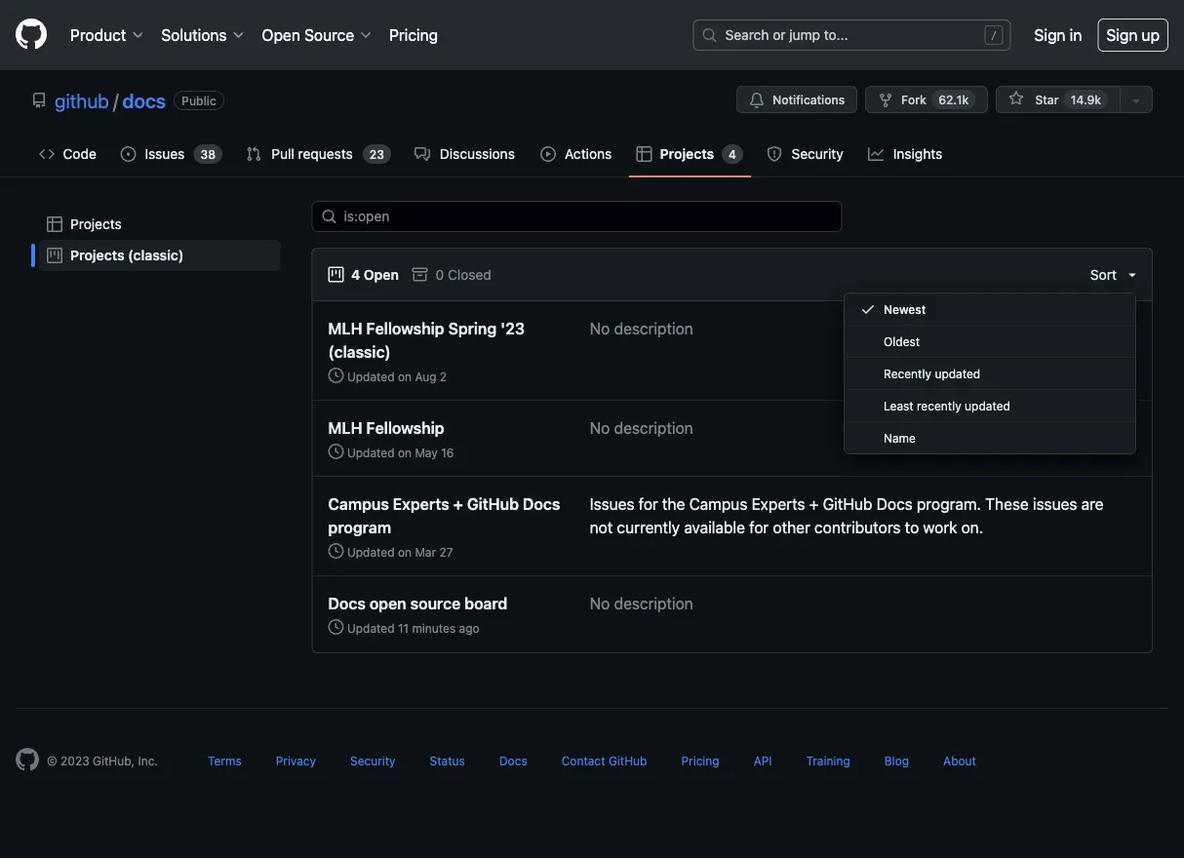Task type: locate. For each thing, give the bounding box(es) containing it.
issues
[[145, 146, 185, 162], [590, 495, 635, 514]]

0 horizontal spatial pricing link
[[382, 16, 446, 55]]

homepage image left the ©
[[16, 748, 39, 772]]

2 sign from the left
[[1107, 26, 1138, 44]]

1 horizontal spatial table image
[[637, 146, 652, 162]]

1 vertical spatial clock image
[[328, 444, 344, 459]]

github inside issues for the campus experts + github docs program. these issues are not currently available for other contributors to work on.
[[823, 495, 873, 514]]

mlh down 4 open link at the left of page
[[328, 319, 362, 338]]

project image left projects (classic)
[[47, 248, 62, 263]]

security link left status 'link'
[[350, 754, 396, 768]]

no for mlh fellowship
[[590, 419, 610, 437]]

3 no from the top
[[590, 595, 610, 613]]

play image
[[540, 146, 556, 162]]

search
[[725, 27, 769, 43]]

0 horizontal spatial experts
[[393, 495, 449, 514]]

security
[[792, 146, 844, 162], [350, 754, 396, 768]]

fellowship up updated on aug 2
[[366, 319, 444, 338]]

1 + from the left
[[453, 495, 463, 514]]

1 vertical spatial on
[[398, 446, 412, 459]]

security link
[[759, 139, 853, 169], [350, 754, 396, 768]]

2 vertical spatial description
[[614, 595, 693, 613]]

requests
[[298, 146, 353, 162]]

contact github link
[[562, 754, 647, 768]]

recently
[[884, 367, 932, 380]]

updated 11 minutes ago
[[344, 621, 480, 635]]

2 clock image from the top
[[328, 444, 344, 459]]

clock image left 11
[[328, 619, 344, 635]]

0 vertical spatial no description
[[590, 319, 693, 338]]

0 horizontal spatial security link
[[350, 754, 396, 768]]

clock image for mlh fellowship
[[328, 444, 344, 459]]

4 updated from the top
[[347, 621, 395, 635]]

1 vertical spatial homepage image
[[16, 748, 39, 772]]

security link down notifications
[[759, 139, 853, 169]]

1 horizontal spatial +
[[809, 495, 819, 514]]

issue opened image
[[120, 146, 136, 162]]

0 horizontal spatial +
[[453, 495, 463, 514]]

issues up not
[[590, 495, 635, 514]]

code
[[63, 146, 96, 162]]

for up "currently"
[[639, 495, 658, 514]]

experts up the other
[[752, 495, 805, 514]]

0 vertical spatial updated
[[935, 367, 981, 380]]

projects (classic) link
[[39, 240, 280, 271]]

1 horizontal spatial campus
[[689, 495, 748, 514]]

project image inside 4 open link
[[328, 267, 344, 282]]

for
[[639, 495, 658, 514], [749, 518, 769, 537]]

2 fellowship from the top
[[366, 419, 444, 437]]

board
[[464, 595, 508, 613]]

1 vertical spatial description
[[614, 419, 693, 437]]

homepage image
[[16, 18, 47, 50], [16, 748, 39, 772]]

oldest link
[[845, 326, 1135, 358]]

0 vertical spatial on
[[398, 370, 412, 383]]

0 horizontal spatial (classic)
[[128, 247, 184, 263]]

1 horizontal spatial issues
[[590, 495, 635, 514]]

projects
[[660, 146, 714, 162], [70, 216, 122, 232], [70, 247, 124, 263]]

table image
[[637, 146, 652, 162], [47, 217, 62, 232]]

+
[[453, 495, 463, 514], [809, 495, 819, 514]]

clock image for docs open source board
[[328, 619, 344, 635]]

1 fellowship from the top
[[366, 319, 444, 338]]

issues
[[1033, 495, 1077, 514]]

github / docs
[[55, 89, 166, 112]]

2 vertical spatial on
[[398, 545, 412, 559]]

1 vertical spatial 4
[[351, 266, 360, 282]]

updated on mar 27
[[344, 545, 453, 559]]

contributors
[[815, 518, 901, 537]]

1 vertical spatial (classic)
[[328, 343, 391, 361]]

updated
[[935, 367, 981, 380], [965, 399, 1010, 413]]

0 vertical spatial projects
[[660, 146, 714, 162]]

27
[[439, 545, 453, 559]]

1 campus from the left
[[328, 495, 389, 514]]

2 no from the top
[[590, 419, 610, 437]]

2 vertical spatial no description
[[590, 595, 693, 613]]

pricing
[[389, 26, 438, 44], [681, 754, 720, 768]]

updated
[[347, 370, 395, 383], [347, 446, 395, 459], [347, 545, 395, 559], [347, 621, 395, 635]]

2 no description from the top
[[590, 419, 693, 437]]

security inside footer
[[350, 754, 396, 768]]

program.
[[917, 495, 981, 514]]

1 horizontal spatial experts
[[752, 495, 805, 514]]

1 vertical spatial projects
[[70, 216, 122, 232]]

campus experts + github docs program link
[[328, 495, 560, 537]]

0 vertical spatial issues
[[145, 146, 185, 162]]

0 vertical spatial 4
[[729, 147, 737, 161]]

list
[[31, 201, 288, 279]]

+ up the other
[[809, 495, 819, 514]]

1 vertical spatial pricing
[[681, 754, 720, 768]]

updated up least recently updated
[[935, 367, 981, 380]]

mlh fellowship link
[[328, 419, 444, 437]]

spring
[[448, 319, 497, 338]]

updated down program
[[347, 545, 395, 559]]

clock image up mlh fellowship
[[328, 368, 344, 383]]

updated up mlh fellowship link
[[347, 370, 395, 383]]

mlh fellowship spring '23 (classic) link
[[328, 319, 525, 361]]

projects up projects "search box"
[[660, 146, 714, 162]]

open
[[364, 266, 399, 282]]

4 left "shield" 'image'
[[729, 147, 737, 161]]

1 vertical spatial pricing link
[[681, 754, 720, 768]]

3 no description from the top
[[590, 595, 693, 613]]

repo forked image
[[878, 93, 894, 108]]

campus up available
[[689, 495, 748, 514]]

1 updated from the top
[[347, 370, 395, 383]]

to
[[905, 518, 919, 537]]

sign left up
[[1107, 26, 1138, 44]]

2 horizontal spatial github
[[823, 495, 873, 514]]

mlh
[[328, 319, 362, 338], [328, 419, 362, 437]]

description for board
[[614, 595, 693, 613]]

sign up link
[[1098, 19, 1169, 52]]

1 clock image from the top
[[328, 368, 344, 383]]

0 vertical spatial mlh
[[328, 319, 362, 338]]

(classic) down projects link
[[128, 247, 184, 263]]

0 horizontal spatial 4
[[351, 266, 360, 282]]

inc.
[[138, 754, 158, 768]]

mar
[[415, 545, 436, 559]]

4 open link
[[328, 264, 399, 285]]

status link
[[430, 754, 465, 768]]

no
[[590, 319, 610, 338], [590, 419, 610, 437], [590, 595, 610, 613]]

2 experts from the left
[[752, 495, 805, 514]]

recently updated link
[[845, 358, 1135, 390]]

1 horizontal spatial 4
[[729, 147, 737, 161]]

insights link
[[861, 139, 952, 169]]

sign in link
[[1034, 23, 1082, 47]]

clock image
[[328, 543, 344, 559]]

0 horizontal spatial sign
[[1034, 26, 1066, 44]]

1 homepage image from the top
[[16, 18, 47, 50]]

1 horizontal spatial sign
[[1107, 26, 1138, 44]]

(classic)
[[128, 247, 184, 263], [328, 343, 391, 361]]

campus up program
[[328, 495, 389, 514]]

project image
[[47, 248, 62, 263], [328, 267, 344, 282]]

description for '23
[[614, 319, 693, 338]]

4 left open
[[351, 266, 360, 282]]

1 vertical spatial project image
[[328, 267, 344, 282]]

0 horizontal spatial for
[[639, 495, 658, 514]]

0 horizontal spatial issues
[[145, 146, 185, 162]]

0 vertical spatial homepage image
[[16, 18, 47, 50]]

issues for issues for the campus experts + github docs program. these issues are not currently available for other contributors to work on.
[[590, 495, 635, 514]]

experts inside campus experts + github docs program
[[393, 495, 449, 514]]

1 vertical spatial security
[[350, 754, 396, 768]]

aug
[[415, 370, 437, 383]]

mlh inside mlh fellowship spring '23 (classic)
[[328, 319, 362, 338]]

1 vertical spatial security link
[[350, 754, 396, 768]]

blog
[[884, 754, 909, 768]]

experts
[[393, 495, 449, 514], [752, 495, 805, 514]]

Search projects text field
[[312, 201, 842, 232]]

on for spring
[[398, 370, 412, 383]]

0 horizontal spatial github
[[467, 495, 519, 514]]

0 vertical spatial fellowship
[[366, 319, 444, 338]]

0 vertical spatial table image
[[637, 146, 652, 162]]

3 description from the top
[[614, 595, 693, 613]]

issues inside issues for the campus experts + github docs program. these issues are not currently available for other contributors to work on.
[[590, 495, 635, 514]]

3 on from the top
[[398, 545, 412, 559]]

footer
[[0, 708, 1184, 820]]

0 vertical spatial clock image
[[328, 368, 344, 383]]

1 experts from the left
[[393, 495, 449, 514]]

sign in
[[1034, 26, 1082, 44]]

1 no from the top
[[590, 319, 610, 338]]

on left 'may'
[[398, 446, 412, 459]]

table image down code icon
[[47, 217, 62, 232]]

docs
[[122, 89, 166, 112]]

project image left the 4 open
[[328, 267, 344, 282]]

0 horizontal spatial security
[[350, 754, 396, 768]]

38
[[200, 147, 216, 161]]

3 clock image from the top
[[328, 619, 344, 635]]

0 horizontal spatial project image
[[47, 248, 62, 263]]

1 horizontal spatial for
[[749, 518, 769, 537]]

1 horizontal spatial pricing link
[[681, 754, 720, 768]]

1 on from the top
[[398, 370, 412, 383]]

actions
[[565, 146, 612, 162]]

0 vertical spatial security
[[792, 146, 844, 162]]

1 vertical spatial no
[[590, 419, 610, 437]]

on for +
[[398, 545, 412, 559]]

github,
[[93, 754, 135, 768]]

projects link
[[39, 209, 280, 240]]

experts up "mar"
[[393, 495, 449, 514]]

clock image
[[328, 368, 344, 383], [328, 444, 344, 459], [328, 619, 344, 635]]

github
[[55, 89, 109, 112]]

fellowship up updated on may 16 on the left bottom of page
[[366, 419, 444, 437]]

2 description from the top
[[614, 419, 693, 437]]

no for mlh fellowship spring '23 (classic)
[[590, 319, 610, 338]]

2 + from the left
[[809, 495, 819, 514]]

2 mlh from the top
[[328, 419, 362, 437]]

issues right issue opened image
[[145, 146, 185, 162]]

1 vertical spatial table image
[[47, 217, 62, 232]]

1 vertical spatial issues
[[590, 495, 635, 514]]

fellowship inside mlh fellowship spring '23 (classic)
[[366, 319, 444, 338]]

projects up projects (classic)
[[70, 216, 122, 232]]

©
[[47, 754, 57, 768]]

status
[[430, 754, 465, 768]]

search image
[[321, 209, 337, 224]]

2 updated from the top
[[347, 446, 395, 459]]

1 vertical spatial fellowship
[[366, 419, 444, 437]]

insights
[[893, 146, 943, 162]]

discussions link
[[407, 139, 525, 169]]

table image inside projects link
[[47, 217, 62, 232]]

archive image
[[412, 267, 428, 282]]

star image
[[1009, 91, 1024, 106]]

1 horizontal spatial (classic)
[[328, 343, 391, 361]]

on left "mar"
[[398, 545, 412, 559]]

1 sign from the left
[[1034, 26, 1066, 44]]

1 vertical spatial no description
[[590, 419, 693, 437]]

0 vertical spatial description
[[614, 319, 693, 338]]

sign for sign in
[[1034, 26, 1066, 44]]

0 horizontal spatial campus
[[328, 495, 389, 514]]

0 vertical spatial for
[[639, 495, 658, 514]]

description
[[614, 319, 693, 338], [614, 419, 693, 437], [614, 595, 693, 613]]

1 horizontal spatial github
[[609, 754, 647, 768]]

updated down mlh fellowship link
[[347, 446, 395, 459]]

+ down '16'
[[453, 495, 463, 514]]

updated down recently updated link
[[965, 399, 1010, 413]]

2 campus from the left
[[689, 495, 748, 514]]

on left aug
[[398, 370, 412, 383]]

pricing link
[[382, 16, 446, 55], [681, 754, 720, 768]]

0 vertical spatial (classic)
[[128, 247, 184, 263]]

1 mlh from the top
[[328, 319, 362, 338]]

1 horizontal spatial security
[[792, 146, 844, 162]]

campus experts + github docs program
[[328, 495, 560, 537]]

0 vertical spatial pricing
[[389, 26, 438, 44]]

2 vertical spatial clock image
[[328, 619, 344, 635]]

blog link
[[884, 754, 909, 768]]

table image right actions
[[637, 146, 652, 162]]

no description
[[590, 319, 693, 338], [590, 419, 693, 437], [590, 595, 693, 613]]

1 horizontal spatial security link
[[759, 139, 853, 169]]

1 no description from the top
[[590, 319, 693, 338]]

+ inside issues for the campus experts + github docs program. these issues are not currently available for other contributors to work on.
[[809, 495, 819, 514]]

1 vertical spatial updated
[[965, 399, 1010, 413]]

source
[[410, 595, 461, 613]]

mlh up updated on may 16 on the left bottom of page
[[328, 419, 362, 437]]

fellowship for mlh fellowship spring '23 (classic)
[[366, 319, 444, 338]]

1 horizontal spatial project image
[[328, 267, 344, 282]]

1 horizontal spatial pricing
[[681, 754, 720, 768]]

clock image down mlh fellowship
[[328, 444, 344, 459]]

1 description from the top
[[614, 319, 693, 338]]

oldest
[[884, 335, 920, 348]]

2 vertical spatial no
[[590, 595, 610, 613]]

fork 62.1k
[[901, 93, 969, 106]]

1 vertical spatial mlh
[[328, 419, 362, 437]]

0 vertical spatial security link
[[759, 139, 853, 169]]

minutes
[[412, 621, 456, 635]]

updated on may 16
[[344, 446, 454, 459]]

sign left in
[[1034, 26, 1066, 44]]

least
[[884, 399, 914, 413]]

notifications
[[773, 93, 845, 106]]

(classic) up updated on aug 2
[[328, 343, 391, 361]]

about
[[943, 754, 976, 768]]

updated down "open"
[[347, 621, 395, 635]]

star 14.9k
[[1032, 93, 1101, 106]]

0 horizontal spatial table image
[[47, 217, 62, 232]]

3 updated from the top
[[347, 545, 395, 559]]

0 closed
[[432, 266, 491, 282]]

security left status 'link'
[[350, 754, 396, 768]]

for left the other
[[749, 518, 769, 537]]

0 vertical spatial no
[[590, 319, 610, 338]]

currently
[[617, 518, 680, 537]]

projects down projects link
[[70, 247, 124, 263]]

security right "shield" 'image'
[[792, 146, 844, 162]]

homepage image up repo image
[[16, 18, 47, 50]]

docs inside issues for the campus experts + github docs program. these issues are not currently available for other contributors to work on.
[[877, 495, 913, 514]]

bell image
[[749, 93, 765, 108]]

sign
[[1034, 26, 1066, 44], [1107, 26, 1138, 44]]



Task type: vqa. For each thing, say whether or not it's contained in the screenshot.


Task type: describe. For each thing, give the bounding box(es) containing it.
no for docs open source board
[[590, 595, 610, 613]]

ago
[[459, 621, 480, 635]]

jump
[[789, 27, 820, 43]]

Projects search field
[[312, 201, 1153, 232]]

code image
[[39, 146, 55, 162]]

16
[[441, 446, 454, 459]]

actions link
[[532, 139, 621, 169]]

other
[[773, 518, 810, 537]]

in
[[1070, 26, 1082, 44]]

search or jump to... button
[[694, 20, 1010, 50]]

sort button
[[1090, 264, 1140, 285]]

2
[[440, 370, 447, 383]]

14906 users starred this repository element
[[1064, 90, 1108, 109]]

to...
[[824, 27, 848, 43]]

list containing projects
[[31, 201, 288, 279]]

0 vertical spatial pricing link
[[382, 16, 446, 55]]

closed
[[448, 266, 491, 282]]

recently updated
[[884, 367, 981, 380]]

0 horizontal spatial pricing
[[389, 26, 438, 44]]

newest
[[884, 302, 926, 316]]

graph image
[[868, 146, 884, 162]]

available
[[684, 518, 745, 537]]

notifications link
[[737, 86, 858, 113]]

14.9k
[[1071, 93, 1101, 106]]

open
[[370, 595, 406, 613]]

4 for 4
[[729, 147, 737, 161]]

discussions
[[440, 146, 515, 162]]

repo image
[[31, 93, 47, 108]]

updated for mlh fellowship
[[347, 446, 395, 459]]

issues for the campus experts + github docs program. these issues are not currently available for other contributors to work on.
[[590, 495, 1104, 537]]

you must be signed in to add this repository to a list image
[[1129, 93, 1144, 108]]

or
[[773, 27, 786, 43]]

docs open source board
[[328, 595, 508, 613]]

up
[[1142, 26, 1160, 44]]

no description for '23
[[590, 319, 693, 338]]

these
[[985, 495, 1029, 514]]

campus inside issues for the campus experts + github docs program. these issues are not currently available for other contributors to work on.
[[689, 495, 748, 514]]

check image
[[860, 301, 876, 317]]

62.1k
[[939, 93, 969, 106]]

clock image for mlh fellowship spring '23 (classic)
[[328, 368, 344, 383]]

may
[[415, 446, 438, 459]]

mlh for mlh fellowship spring '23 (classic)
[[328, 319, 362, 338]]

triangle down image
[[1125, 267, 1140, 282]]

training link
[[806, 754, 850, 768]]

sign up
[[1107, 26, 1160, 44]]

footer containing © 2023 github, inc.
[[0, 708, 1184, 820]]

+ inside campus experts + github docs program
[[453, 495, 463, 514]]

updated for campus experts + github docs program
[[347, 545, 395, 559]]

star
[[1035, 93, 1059, 106]]

comment discussion image
[[415, 146, 430, 162]]

github link
[[55, 89, 109, 112]]

work
[[923, 518, 957, 537]]

(classic) inside mlh fellowship spring '23 (classic)
[[328, 343, 391, 361]]

experts inside issues for the campus experts + github docs program. these issues are not currently available for other contributors to work on.
[[752, 495, 805, 514]]

privacy link
[[276, 754, 316, 768]]

updated for mlh fellowship spring '23 (classic)
[[347, 370, 395, 383]]

git pull request image
[[246, 146, 262, 162]]

github inside footer
[[609, 754, 647, 768]]

updated on aug 2
[[344, 370, 447, 383]]

code link
[[31, 139, 105, 169]]

2 on from the top
[[398, 446, 412, 459]]

campus inside campus experts + github docs program
[[328, 495, 389, 514]]

least recently updated
[[884, 399, 1010, 413]]

2 homepage image from the top
[[16, 748, 39, 772]]

pull
[[271, 146, 294, 162]]

docs link
[[122, 89, 166, 112]]

terms link
[[208, 754, 242, 768]]

docs inside campus experts + github docs program
[[523, 495, 560, 514]]

0 vertical spatial project image
[[47, 248, 62, 263]]

the
[[662, 495, 685, 514]]

sign for sign up
[[1107, 26, 1138, 44]]

mlh fellowship spring '23 (classic)
[[328, 319, 525, 361]]

least recently updated link
[[845, 390, 1135, 422]]

'23
[[501, 319, 525, 338]]

search image
[[702, 27, 717, 43]]

11
[[398, 621, 409, 635]]

fork
[[901, 93, 927, 106]]

mlh fellowship
[[328, 419, 444, 437]]

4 open
[[348, 266, 399, 282]]

updated for docs open source board
[[347, 621, 395, 635]]

program
[[328, 518, 391, 537]]

contact
[[562, 754, 605, 768]]

projects (classic)
[[70, 247, 184, 263]]

shield image
[[767, 146, 782, 162]]

fellowship for mlh fellowship
[[366, 419, 444, 437]]

issues for issues
[[145, 146, 185, 162]]

updated inside "link"
[[965, 399, 1010, 413]]

pull requests
[[271, 146, 353, 162]]

docs open source board link
[[328, 595, 508, 613]]

mlh for mlh fellowship
[[328, 419, 362, 437]]

public
[[182, 94, 216, 107]]

sort
[[1090, 266, 1117, 282]]

2023
[[61, 754, 89, 768]]

/
[[113, 89, 118, 112]]

4 for 4 open
[[351, 266, 360, 282]]

1 vertical spatial for
[[749, 518, 769, 537]]

© 2023 github, inc.
[[47, 754, 158, 768]]

privacy
[[276, 754, 316, 768]]

2 vertical spatial projects
[[70, 247, 124, 263]]

newest link
[[845, 294, 1135, 326]]

0
[[436, 266, 444, 282]]

no description for board
[[590, 595, 693, 613]]

training
[[806, 754, 850, 768]]

docs link
[[499, 754, 527, 768]]

name link
[[845, 422, 1135, 455]]

contact github
[[562, 754, 647, 768]]

github inside campus experts + github docs program
[[467, 495, 519, 514]]



